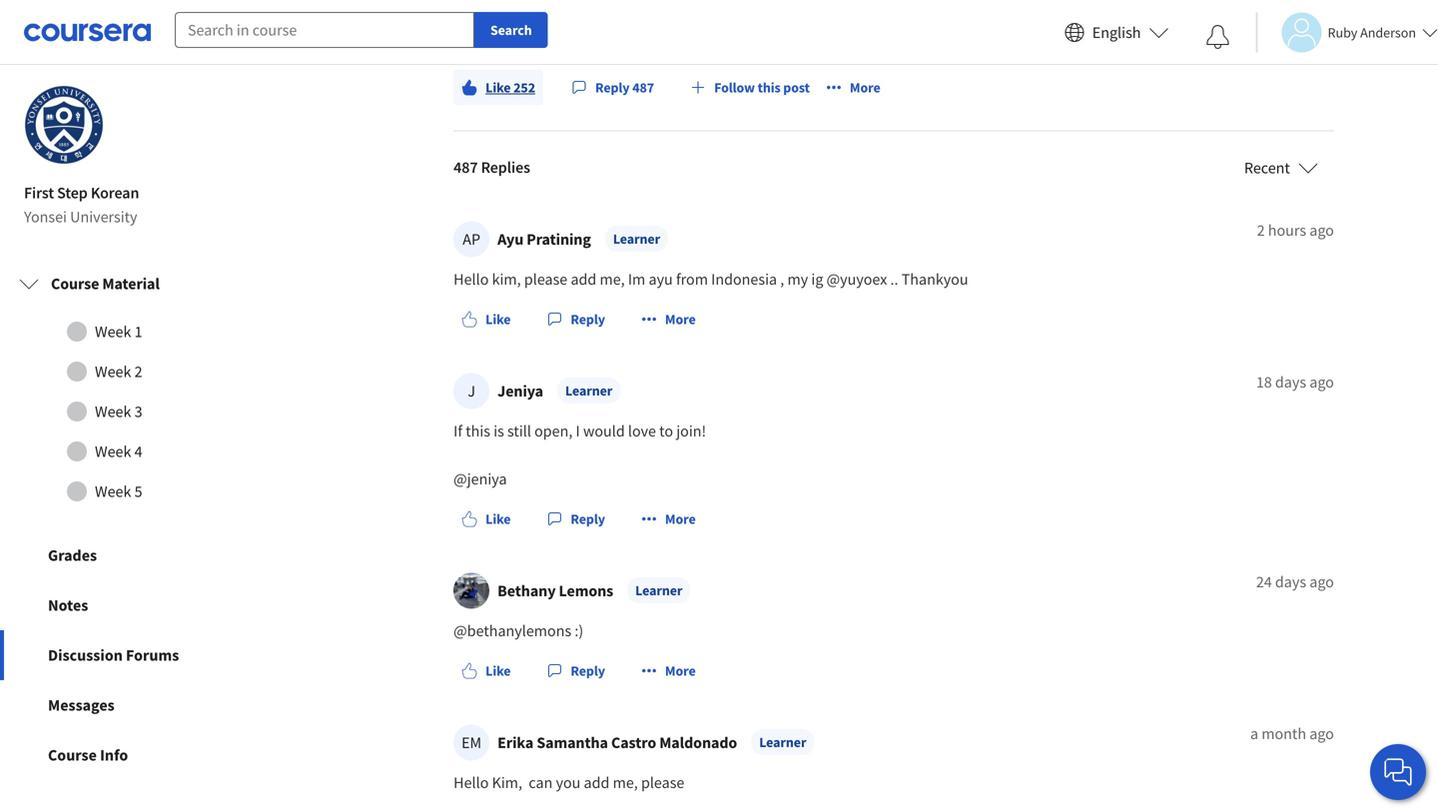 Task type: vqa. For each thing, say whether or not it's contained in the screenshot.
become
no



Task type: describe. For each thing, give the bounding box(es) containing it.
recent
[[1245, 158, 1291, 178]]

like 252
[[486, 78, 536, 96]]

Search in course text field
[[175, 12, 475, 48]]

kim,
[[492, 269, 521, 289]]

0 horizontal spatial please
[[524, 269, 568, 289]]

like button for @bethanylemons :)
[[454, 653, 519, 689]]

1
[[134, 322, 142, 342]]

yonsei university image
[[24, 85, 104, 165]]

ago for 2 hours ago
[[1310, 220, 1335, 240]]

em
[[462, 733, 482, 753]]

more button inside replies element
[[633, 501, 704, 537]]

english button
[[1057, 0, 1178, 65]]

search
[[491, 21, 532, 39]]

487 inside replies element
[[454, 157, 478, 177]]

month
[[1262, 724, 1307, 744]]

yonsei
[[24, 207, 67, 227]]

week 4 link
[[19, 432, 269, 472]]

pratining
[[527, 229, 591, 249]]

i
[[576, 421, 580, 441]]

bethany
[[498, 581, 556, 601]]

week 1
[[95, 322, 142, 342]]

love
[[628, 421, 656, 441]]

university
[[70, 207, 137, 227]]

learner element for ayu pratining
[[605, 226, 669, 252]]

this for if
[[466, 421, 491, 441]]

hello kim,  can you add me, please
[[454, 773, 685, 793]]

18 days ago
[[1257, 372, 1335, 392]]

like 252 button
[[454, 69, 544, 105]]

if this is still open, i would love to join! @jeniya
[[454, 421, 707, 489]]

search button
[[475, 12, 548, 48]]

more button for bethany lemons
[[633, 653, 704, 689]]

@jeniya
[[454, 469, 507, 489]]

bethany lemons avatar image
[[454, 573, 490, 609]]

course info link
[[0, 731, 288, 780]]

follow this post button
[[683, 69, 818, 105]]

course for course info
[[48, 746, 97, 765]]

a month ago
[[1251, 724, 1335, 744]]

course for course material
[[51, 274, 99, 294]]

24
[[1257, 572, 1273, 592]]

3
[[134, 402, 142, 422]]

days for 24
[[1276, 572, 1307, 592]]

ago for 24 days ago
[[1310, 572, 1335, 592]]

erika samantha castro maldonado
[[498, 733, 738, 753]]

1 vertical spatial me,
[[613, 773, 638, 793]]

join!
[[677, 421, 707, 441]]

reply 487
[[596, 78, 655, 96]]

notes link
[[0, 581, 288, 631]]

more for if this is still open, i would love to join! @jeniya
[[665, 510, 696, 528]]

replies element
[[454, 131, 1335, 812]]

follow this post
[[715, 78, 810, 96]]

from
[[676, 269, 708, 289]]

4
[[134, 442, 142, 462]]

you
[[556, 773, 581, 793]]

ruby
[[1329, 23, 1358, 41]]

week 5 link
[[19, 472, 269, 512]]

,
[[781, 269, 785, 289]]

coursera image
[[24, 16, 151, 48]]

learner for ayu pratining
[[613, 230, 661, 248]]

reply for ayu pratining
[[571, 310, 605, 328]]

course info
[[48, 746, 128, 765]]

course material button
[[3, 256, 285, 312]]

week for week 1
[[95, 322, 131, 342]]

more for @bethanylemons :)
[[665, 662, 696, 680]]

discussion forums link
[[0, 631, 288, 681]]

like for bethany lemons
[[486, 662, 511, 680]]

reply inside button
[[596, 78, 630, 96]]

ayu
[[649, 269, 673, 289]]

@bethanylemons
[[454, 621, 572, 641]]

material
[[102, 274, 160, 294]]

like for ayu pratining
[[486, 310, 511, 328]]

ap
[[463, 229, 481, 249]]

discussion forums
[[48, 646, 179, 666]]

reply button for me,
[[539, 301, 613, 337]]

grades link
[[0, 531, 288, 581]]

a
[[1251, 724, 1259, 744]]

ig
[[812, 269, 824, 289]]

hello for hello kim,  can you add me, please
[[454, 773, 489, 793]]

more right post
[[850, 78, 881, 96]]

252
[[514, 78, 536, 96]]

..
[[891, 269, 899, 289]]

messages
[[48, 696, 115, 716]]

week for week 2
[[95, 362, 131, 382]]

487 inside reply 487 button
[[633, 78, 655, 96]]

help center image
[[1387, 760, 1411, 784]]

course material
[[51, 274, 160, 294]]

notes
[[48, 596, 88, 616]]

ruby anderson button
[[1257, 12, 1439, 52]]

ago for a month ago
[[1310, 724, 1335, 744]]

5
[[134, 482, 142, 502]]



Task type: locate. For each thing, give the bounding box(es) containing it.
learner element
[[605, 226, 669, 252], [558, 378, 621, 404], [628, 578, 691, 604], [752, 730, 815, 755]]

thumbs up image down @bethanylemons
[[462, 663, 478, 679]]

erika
[[498, 733, 534, 753]]

0 vertical spatial please
[[524, 269, 568, 289]]

hours
[[1269, 220, 1307, 240]]

week 1 link
[[19, 312, 269, 352]]

like button for if this is still open, i would love to join! @jeniya
[[454, 501, 519, 537]]

show notifications image
[[1207, 25, 1231, 49]]

1 thumbs up image from the top
[[462, 79, 478, 95]]

reply
[[596, 78, 630, 96], [571, 310, 605, 328], [571, 510, 605, 528], [571, 662, 605, 680]]

1 horizontal spatial please
[[641, 773, 685, 793]]

like button for hello kim, please add me, im ayu from indonesia , my ig @yuyoex .. thankyou
[[454, 301, 519, 337]]

0 vertical spatial days
[[1276, 372, 1307, 392]]

2 like button from the top
[[454, 501, 519, 537]]

2 more button from the top
[[633, 653, 704, 689]]

@bethanylemons :)
[[454, 621, 584, 641]]

1 reply button from the top
[[539, 301, 613, 337]]

24 days ago
[[1257, 572, 1335, 592]]

487
[[633, 78, 655, 96], [454, 157, 478, 177]]

reply down if this is still open, i would love to join! @jeniya
[[571, 510, 605, 528]]

1 vertical spatial add
[[584, 773, 610, 793]]

ruby anderson
[[1329, 23, 1417, 41]]

1 vertical spatial course
[[48, 746, 97, 765]]

learner for erika samantha castro maldonado
[[760, 734, 807, 751]]

reply for bethany lemons
[[571, 662, 605, 680]]

2 inside week 2 link
[[134, 362, 142, 382]]

like left the 252
[[486, 78, 511, 96]]

to
[[660, 421, 674, 441]]

0 vertical spatial like button
[[454, 301, 519, 337]]

reply button down :)
[[539, 653, 613, 689]]

ago right hours on the top right
[[1310, 220, 1335, 240]]

reply down :)
[[571, 662, 605, 680]]

reply down "pratining" at top
[[571, 310, 605, 328]]

thumbs up image for bethany lemons
[[462, 663, 478, 679]]

ayu
[[498, 229, 524, 249]]

my
[[788, 269, 809, 289]]

open,
[[535, 421, 573, 441]]

hello kim, please add me, im ayu from indonesia , my ig @yuyoex .. thankyou
[[454, 269, 969, 289]]

me, down erika samantha castro maldonado on the bottom
[[613, 773, 638, 793]]

maldonado
[[660, 733, 738, 753]]

thumbs up image
[[462, 79, 478, 95], [462, 511, 478, 527], [462, 663, 478, 679]]

18
[[1257, 372, 1273, 392]]

learner right maldonado
[[760, 734, 807, 751]]

thumbs up image for jeniya
[[462, 511, 478, 527]]

reply button
[[539, 301, 613, 337], [539, 501, 613, 537], [539, 653, 613, 689]]

1 vertical spatial reply button
[[539, 501, 613, 537]]

recent button
[[1245, 156, 1319, 180]]

j
[[468, 381, 476, 401]]

chat with us image
[[1383, 756, 1415, 788]]

first step korean yonsei university
[[24, 183, 139, 227]]

487 replies
[[454, 157, 530, 177]]

1 week from the top
[[95, 322, 131, 342]]

4 week from the top
[[95, 442, 131, 462]]

learner element for bethany lemons
[[628, 578, 691, 604]]

0 vertical spatial more button
[[633, 301, 704, 337]]

korean
[[91, 183, 139, 203]]

thumbs up image down @jeniya on the bottom left
[[462, 511, 478, 527]]

more for hello kim, please add me, im ayu from indonesia , my ig @yuyoex .. thankyou
[[665, 310, 696, 328]]

first
[[24, 183, 54, 203]]

week 2 link
[[19, 352, 269, 392]]

like
[[486, 78, 511, 96], [486, 310, 511, 328], [486, 510, 511, 528], [486, 662, 511, 680]]

0 vertical spatial this
[[758, 78, 781, 96]]

0 horizontal spatial this
[[466, 421, 491, 441]]

please
[[524, 269, 568, 289], [641, 773, 685, 793]]

more button down to
[[633, 501, 704, 537]]

thumbs up image left 'like 252'
[[462, 79, 478, 95]]

1 vertical spatial days
[[1276, 572, 1307, 592]]

week for week 3
[[95, 402, 131, 422]]

more button
[[633, 301, 704, 337], [633, 653, 704, 689]]

still
[[508, 421, 532, 441]]

2 week from the top
[[95, 362, 131, 382]]

1 horizontal spatial this
[[758, 78, 781, 96]]

kim,
[[492, 773, 523, 793]]

week 2
[[95, 362, 142, 382]]

discussion
[[48, 646, 123, 666]]

week left 1
[[95, 322, 131, 342]]

week 3
[[95, 402, 142, 422]]

1 like button from the top
[[454, 301, 519, 337]]

0 vertical spatial course
[[51, 274, 99, 294]]

1 more button from the top
[[633, 301, 704, 337]]

anderson
[[1361, 23, 1417, 41]]

more button
[[818, 69, 889, 105], [633, 501, 704, 537]]

english
[[1093, 22, 1142, 42]]

week down week 1
[[95, 362, 131, 382]]

course inside dropdown button
[[51, 274, 99, 294]]

post
[[784, 78, 810, 96]]

1 vertical spatial like button
[[454, 501, 519, 537]]

please down castro
[[641, 773, 685, 793]]

bethany lemons
[[498, 581, 614, 601]]

days right 18
[[1276, 372, 1307, 392]]

more button right post
[[818, 69, 889, 105]]

learner for bethany lemons
[[636, 582, 683, 600]]

2 down 1
[[134, 362, 142, 382]]

thumbs up image
[[462, 311, 478, 327]]

1 horizontal spatial 487
[[633, 78, 655, 96]]

2 hello from the top
[[454, 773, 489, 793]]

forums
[[126, 646, 179, 666]]

1 vertical spatial hello
[[454, 773, 489, 793]]

like button down kim,
[[454, 301, 519, 337]]

0 vertical spatial more button
[[818, 69, 889, 105]]

2 thumbs up image from the top
[[462, 511, 478, 527]]

2 ago from the top
[[1310, 372, 1335, 392]]

learner element for erika samantha castro maldonado
[[752, 730, 815, 755]]

more down from
[[665, 310, 696, 328]]

3 like button from the top
[[454, 653, 519, 689]]

ago
[[1310, 220, 1335, 240], [1310, 372, 1335, 392], [1310, 572, 1335, 592], [1310, 724, 1335, 744]]

reply button down "pratining" at top
[[539, 301, 613, 337]]

reply button for open,
[[539, 501, 613, 537]]

0 vertical spatial reply button
[[539, 301, 613, 337]]

please right kim,
[[524, 269, 568, 289]]

5 week from the top
[[95, 482, 131, 502]]

4 ago from the top
[[1310, 724, 1335, 744]]

this for follow
[[758, 78, 781, 96]]

1 horizontal spatial 2
[[1258, 220, 1266, 240]]

0 vertical spatial 487
[[633, 78, 655, 96]]

ayu pratining
[[498, 229, 591, 249]]

more down "join!"
[[665, 510, 696, 528]]

1 vertical spatial this
[[466, 421, 491, 441]]

@yuyoex
[[827, 269, 888, 289]]

2 vertical spatial like button
[[454, 653, 519, 689]]

0 horizontal spatial 487
[[454, 157, 478, 177]]

2 left hours on the top right
[[1258, 220, 1266, 240]]

like button down @bethanylemons
[[454, 653, 519, 689]]

3 ago from the top
[[1310, 572, 1335, 592]]

ago for 18 days ago
[[1310, 372, 1335, 392]]

1 vertical spatial 487
[[454, 157, 478, 177]]

ago right 24
[[1310, 572, 1335, 592]]

is
[[494, 421, 504, 441]]

indonesia
[[712, 269, 778, 289]]

me, left the im
[[600, 269, 625, 289]]

2 inside replies element
[[1258, 220, 1266, 240]]

jeniya
[[498, 381, 544, 401]]

4 like from the top
[[486, 662, 511, 680]]

this inside 'button'
[[758, 78, 781, 96]]

this inside if this is still open, i would love to join! @jeniya
[[466, 421, 491, 441]]

:)
[[575, 621, 584, 641]]

learner for jeniya
[[566, 382, 613, 400]]

thumbs up image inside like 252 button
[[462, 79, 478, 95]]

add down "pratining" at top
[[571, 269, 597, 289]]

more button up maldonado
[[633, 653, 704, 689]]

can
[[529, 773, 553, 793]]

days for 18
[[1276, 372, 1307, 392]]

like for jeniya
[[486, 510, 511, 528]]

days right 24
[[1276, 572, 1307, 592]]

replies
[[481, 157, 530, 177]]

info
[[100, 746, 128, 765]]

2 vertical spatial reply button
[[539, 653, 613, 689]]

learner right lemons
[[636, 582, 683, 600]]

course left material
[[51, 274, 99, 294]]

reply button down if this is still open, i would love to join! @jeniya
[[539, 501, 613, 537]]

like button down @jeniya on the bottom left
[[454, 501, 519, 537]]

reply 487 button
[[564, 69, 663, 105]]

1 vertical spatial thumbs up image
[[462, 511, 478, 527]]

this right if
[[466, 421, 491, 441]]

week for week 5
[[95, 482, 131, 502]]

more button down ayu
[[633, 301, 704, 337]]

hello for hello kim, please add me, im ayu from indonesia , my ig @yuyoex .. thankyou
[[454, 269, 489, 289]]

1 vertical spatial 2
[[134, 362, 142, 382]]

1 horizontal spatial more button
[[818, 69, 889, 105]]

messages link
[[0, 681, 288, 731]]

0 vertical spatial add
[[571, 269, 597, 289]]

ago right month
[[1310, 724, 1335, 744]]

0 vertical spatial hello
[[454, 269, 489, 289]]

like down @jeniya on the bottom left
[[486, 510, 511, 528]]

course left info
[[48, 746, 97, 765]]

week 5
[[95, 482, 142, 502]]

1 vertical spatial more button
[[633, 653, 704, 689]]

1 vertical spatial more button
[[633, 501, 704, 537]]

course
[[51, 274, 99, 294], [48, 746, 97, 765]]

487 left follow
[[633, 78, 655, 96]]

grades
[[48, 546, 97, 566]]

more button for ayu pratining
[[633, 301, 704, 337]]

would
[[584, 421, 625, 441]]

im
[[628, 269, 646, 289]]

week 4
[[95, 442, 142, 462]]

lemons
[[559, 581, 614, 601]]

0 vertical spatial 2
[[1258, 220, 1266, 240]]

reply for jeniya
[[571, 510, 605, 528]]

learner element up i
[[558, 378, 621, 404]]

2
[[1258, 220, 1266, 240], [134, 362, 142, 382]]

like inside button
[[486, 78, 511, 96]]

days
[[1276, 372, 1307, 392], [1276, 572, 1307, 592]]

2 days from the top
[[1276, 572, 1307, 592]]

learner element up the im
[[605, 226, 669, 252]]

3 reply button from the top
[[539, 653, 613, 689]]

2 hours ago
[[1258, 220, 1335, 240]]

0 vertical spatial thumbs up image
[[462, 79, 478, 95]]

2 reply button from the top
[[539, 501, 613, 537]]

reply right the 252
[[596, 78, 630, 96]]

more
[[850, 78, 881, 96], [665, 310, 696, 328], [665, 510, 696, 528], [665, 662, 696, 680]]

this
[[758, 78, 781, 96], [466, 421, 491, 441]]

0 horizontal spatial 2
[[134, 362, 142, 382]]

learner element right maldonado
[[752, 730, 815, 755]]

thankyou
[[902, 269, 969, 289]]

2 like from the top
[[486, 310, 511, 328]]

2 vertical spatial thumbs up image
[[462, 663, 478, 679]]

week left 4 at the left bottom of the page
[[95, 442, 131, 462]]

samantha
[[537, 733, 608, 753]]

hello
[[454, 269, 489, 289], [454, 773, 489, 793]]

week left 5
[[95, 482, 131, 502]]

1 ago from the top
[[1310, 220, 1335, 240]]

1 days from the top
[[1276, 372, 1307, 392]]

3 thumbs up image from the top
[[462, 663, 478, 679]]

0 vertical spatial me,
[[600, 269, 625, 289]]

1 vertical spatial please
[[641, 773, 685, 793]]

like down @bethanylemons
[[486, 662, 511, 680]]

1 like from the top
[[486, 78, 511, 96]]

week left 3 at the left of the page
[[95, 402, 131, 422]]

learner up the im
[[613, 230, 661, 248]]

487 left replies on the top left of the page
[[454, 157, 478, 177]]

week for week 4
[[95, 442, 131, 462]]

learner element right lemons
[[628, 578, 691, 604]]

add right you
[[584, 773, 610, 793]]

0 horizontal spatial more button
[[633, 501, 704, 537]]

castro
[[612, 733, 657, 753]]

this left post
[[758, 78, 781, 96]]

follow
[[715, 78, 755, 96]]

3 week from the top
[[95, 402, 131, 422]]

more up maldonado
[[665, 662, 696, 680]]

1 hello from the top
[[454, 269, 489, 289]]

week 3 link
[[19, 392, 269, 432]]

step
[[57, 183, 88, 203]]

3 like from the top
[[486, 510, 511, 528]]

like button
[[454, 301, 519, 337], [454, 501, 519, 537], [454, 653, 519, 689]]

ago right 18
[[1310, 372, 1335, 392]]

like right thumbs up image
[[486, 310, 511, 328]]

learner up i
[[566, 382, 613, 400]]

learner element for jeniya
[[558, 378, 621, 404]]



